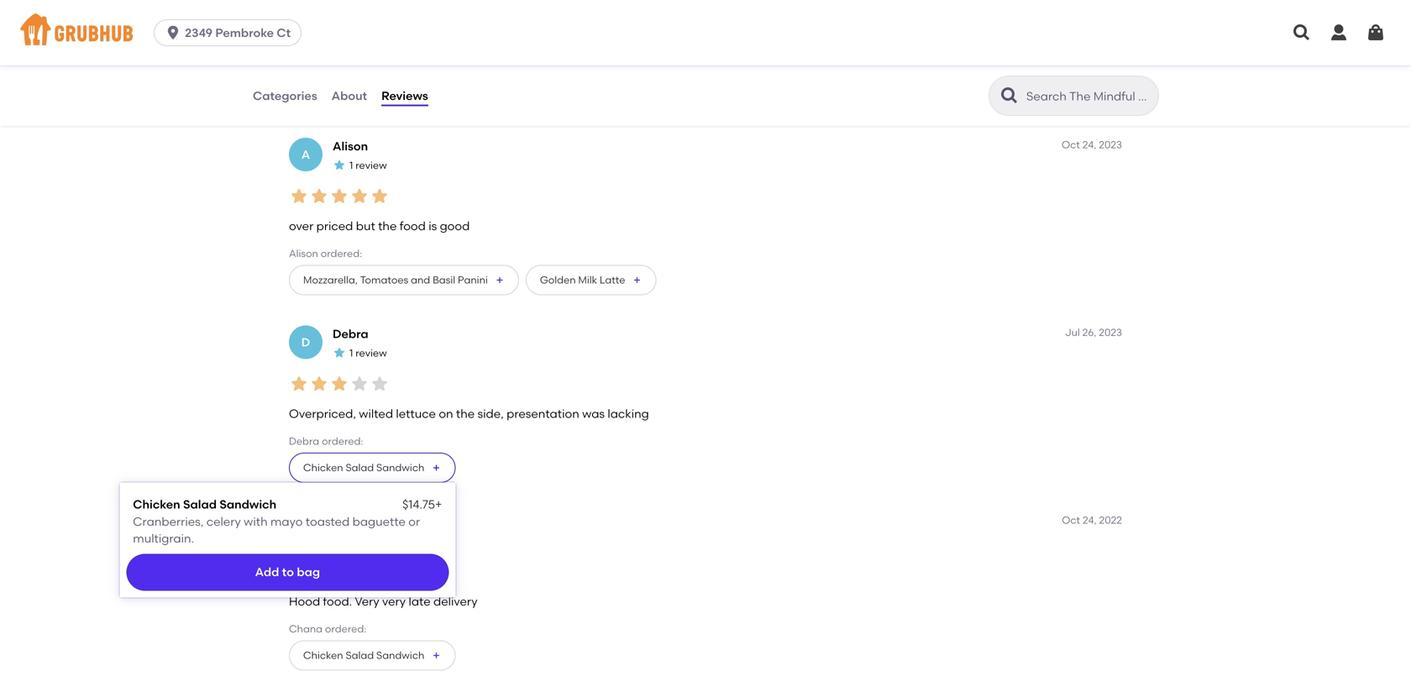 Task type: describe. For each thing, give the bounding box(es) containing it.
d
[[301, 335, 310, 349]]

1 horizontal spatial the
[[456, 406, 475, 421]]

late
[[409, 594, 431, 608]]

mozzarella,
[[303, 274, 358, 286]]

latte
[[600, 274, 625, 286]]

2022
[[1099, 514, 1122, 526]]

or
[[408, 514, 420, 529]]

celery
[[206, 514, 241, 529]]

2349 pembroke ct button
[[154, 19, 308, 46]]

good
[[440, 219, 470, 233]]

2023 for over priced but the food is good
[[1099, 139, 1122, 151]]

add to bag button
[[126, 554, 449, 591]]

basil
[[433, 274, 455, 286]]

1 for alison
[[349, 159, 353, 171]]

chicken for overpriced,
[[303, 462, 343, 474]]

oct 24, 2022
[[1062, 514, 1122, 526]]

good
[[299, 21, 327, 33]]

about
[[332, 88, 367, 103]]

debra ordered:
[[289, 435, 363, 447]]

milk
[[578, 274, 597, 286]]

alison ordered:
[[289, 248, 362, 260]]

1 horizontal spatial food
[[400, 219, 426, 233]]

alison for alison
[[333, 139, 368, 153]]

overpriced,
[[289, 406, 356, 421]]

sandwich for hood
[[376, 649, 424, 661]]

presentation
[[507, 406, 579, 421]]

1 review for alison
[[349, 159, 387, 171]]

about button
[[331, 66, 368, 126]]

ordered: for food.
[[325, 623, 366, 635]]

plus icon image inside the mozzarella, tomatoes and basil panini button
[[495, 275, 505, 285]]

2349 pembroke ct
[[185, 26, 291, 40]]

chicken salad sandwich button for food.
[[289, 640, 456, 671]]

24, for hood food.  very very late delivery
[[1083, 514, 1097, 526]]

salad inside tooltip
[[183, 497, 217, 512]]

over priced but the food is good
[[289, 219, 470, 233]]

golden milk latte button
[[526, 265, 656, 295]]

pembroke
[[215, 26, 274, 40]]

debra for debra ordered:
[[289, 435, 319, 447]]

chicken for hood
[[303, 649, 343, 661]]

$14.75 +
[[402, 497, 442, 512]]

review for alison
[[355, 159, 387, 171]]

chana ordered:
[[289, 623, 366, 635]]

over
[[289, 219, 314, 233]]

but
[[356, 219, 375, 233]]

add
[[255, 565, 279, 579]]

is
[[429, 219, 437, 233]]

svg image
[[1292, 23, 1312, 43]]

very
[[355, 594, 379, 608]]

sandwich inside tooltip
[[220, 497, 276, 512]]

panini
[[458, 274, 488, 286]]

chicken salad sandwich for overpriced,
[[303, 462, 424, 474]]

chicken salad sandwich for hood
[[303, 649, 424, 661]]

delivery
[[433, 594, 478, 608]]

priced
[[316, 219, 353, 233]]

1 review for debra
[[349, 347, 387, 359]]

categories
[[253, 88, 317, 103]]



Task type: vqa. For each thing, say whether or not it's contained in the screenshot.
Support Local Favorites Bottom
no



Task type: locate. For each thing, give the bounding box(es) containing it.
debra right the d
[[333, 327, 369, 341]]

chicken down 'debra ordered:'
[[303, 462, 343, 474]]

0 horizontal spatial chana
[[289, 623, 323, 635]]

2 1 review from the top
[[349, 347, 387, 359]]

cranberries, celery with mayo toasted baguette or multigrain.
[[133, 514, 420, 546]]

sandwich up $14.75
[[376, 462, 424, 474]]

debra
[[333, 327, 369, 341], [289, 435, 319, 447]]

tooltip containing chicken salad sandwich
[[120, 472, 456, 598]]

cranberries,
[[133, 514, 204, 529]]

ordered: for priced
[[321, 248, 362, 260]]

2023 right 26,
[[1099, 326, 1122, 339]]

0 horizontal spatial food
[[329, 21, 351, 33]]

2023 for overpriced, wilted lettuce on the side, presentation was lacking
[[1099, 326, 1122, 339]]

toasted
[[306, 514, 350, 529]]

2349
[[185, 26, 212, 40]]

salad for hood
[[346, 649, 374, 661]]

1 vertical spatial oct
[[1062, 514, 1080, 526]]

golden milk latte
[[540, 274, 625, 286]]

chicken salad sandwich down 'debra ordered:'
[[303, 462, 424, 474]]

ct
[[277, 26, 291, 40]]

review up but
[[355, 159, 387, 171]]

alison down over
[[289, 248, 318, 260]]

reviews
[[381, 88, 428, 103]]

24,
[[1082, 139, 1097, 151], [1083, 514, 1097, 526]]

salad for overpriced,
[[346, 462, 374, 474]]

good food
[[299, 21, 351, 33]]

mozzarella, tomatoes and basil panini
[[303, 274, 488, 286]]

mayo
[[270, 514, 303, 529]]

and
[[411, 274, 430, 286]]

2 vertical spatial chicken salad sandwich
[[303, 649, 424, 661]]

review
[[355, 159, 387, 171], [355, 347, 387, 359]]

1 vertical spatial review
[[355, 347, 387, 359]]

the right on
[[456, 406, 475, 421]]

0 vertical spatial alison
[[333, 139, 368, 153]]

chana down hood
[[289, 623, 323, 635]]

1 review up wilted
[[349, 347, 387, 359]]

oct for hood food.  very very late delivery
[[1062, 514, 1080, 526]]

baguette
[[352, 514, 406, 529]]

24, for over priced but the food is good
[[1082, 139, 1097, 151]]

ordered: down food.
[[325, 623, 366, 635]]

$14.75
[[402, 497, 435, 512]]

2 horizontal spatial svg image
[[1366, 23, 1386, 43]]

chana right 'c'
[[333, 514, 372, 529]]

sandwich down very
[[376, 649, 424, 661]]

0 vertical spatial sandwich
[[376, 462, 424, 474]]

1 vertical spatial the
[[456, 406, 475, 421]]

jul 26, 2023
[[1065, 326, 1122, 339]]

1 24, from the top
[[1082, 139, 1097, 151]]

1 vertical spatial 1
[[349, 347, 353, 359]]

1 vertical spatial sandwich
[[220, 497, 276, 512]]

add to bag
[[255, 565, 320, 579]]

debra for debra
[[333, 327, 369, 341]]

plus icon image up +
[[431, 463, 441, 473]]

0 vertical spatial 2023
[[1099, 139, 1122, 151]]

2 2023 from the top
[[1099, 326, 1122, 339]]

oct down search the mindful cafe search field
[[1062, 139, 1080, 151]]

debra down overpriced,
[[289, 435, 319, 447]]

svg image
[[1329, 23, 1349, 43], [1366, 23, 1386, 43], [165, 24, 182, 41]]

1 vertical spatial chicken
[[133, 497, 180, 512]]

2 24, from the top
[[1083, 514, 1097, 526]]

1 right the d
[[349, 347, 353, 359]]

1 right the a
[[349, 159, 353, 171]]

alison
[[333, 139, 368, 153], [289, 248, 318, 260]]

2023
[[1099, 139, 1122, 151], [1099, 326, 1122, 339]]

food right good
[[329, 21, 351, 33]]

1 2023 from the top
[[1099, 139, 1122, 151]]

chicken salad sandwich button down chana ordered:
[[289, 640, 456, 671]]

salad up celery
[[183, 497, 217, 512]]

plus icon image inside golden milk latte button
[[632, 275, 642, 285]]

chicken salad sandwich inside tooltip
[[133, 497, 276, 512]]

chana
[[333, 514, 372, 529], [289, 623, 323, 635]]

salad down 'debra ordered:'
[[346, 462, 374, 474]]

mozzarella, tomatoes and basil panini button
[[289, 265, 519, 295]]

2 chicken salad sandwich button from the top
[[289, 640, 456, 671]]

chana for chana ordered:
[[289, 623, 323, 635]]

1 review
[[349, 159, 387, 171], [349, 347, 387, 359]]

+
[[435, 497, 442, 512]]

0 vertical spatial 1 review
[[349, 159, 387, 171]]

1 vertical spatial food
[[400, 219, 426, 233]]

0 vertical spatial salad
[[346, 462, 374, 474]]

with
[[244, 514, 268, 529]]

plus icon image
[[495, 275, 505, 285], [632, 275, 642, 285], [431, 463, 441, 473], [431, 651, 441, 661]]

multigrain.
[[133, 531, 194, 546]]

side,
[[478, 406, 504, 421]]

ordered:
[[321, 248, 362, 260], [322, 435, 363, 447], [325, 623, 366, 635]]

1 vertical spatial 24,
[[1083, 514, 1097, 526]]

alison right the a
[[333, 139, 368, 153]]

to
[[282, 565, 294, 579]]

0 vertical spatial chicken
[[303, 462, 343, 474]]

food left is
[[400, 219, 426, 233]]

26,
[[1082, 326, 1097, 339]]

1 horizontal spatial debra
[[333, 327, 369, 341]]

0 horizontal spatial debra
[[289, 435, 319, 447]]

oct left 2022
[[1062, 514, 1080, 526]]

0 vertical spatial 1
[[349, 159, 353, 171]]

chicken salad sandwich up celery
[[133, 497, 276, 512]]

1 horizontal spatial alison
[[333, 139, 368, 153]]

search icon image
[[1000, 86, 1020, 106]]

was
[[582, 406, 605, 421]]

star icon image
[[333, 158, 346, 172], [289, 186, 309, 206], [309, 186, 329, 206], [329, 186, 349, 206], [349, 186, 370, 206], [370, 186, 390, 206], [333, 346, 346, 359], [289, 374, 309, 394], [309, 374, 329, 394], [329, 374, 349, 394], [349, 374, 370, 394], [370, 374, 390, 394], [289, 562, 309, 582], [309, 562, 329, 582]]

1 review up but
[[349, 159, 387, 171]]

0 vertical spatial chana
[[333, 514, 372, 529]]

1 1 review from the top
[[349, 159, 387, 171]]

sandwich
[[376, 462, 424, 474], [220, 497, 276, 512], [376, 649, 424, 661]]

jul
[[1065, 326, 1080, 339]]

chicken salad sandwich
[[303, 462, 424, 474], [133, 497, 276, 512], [303, 649, 424, 661]]

1 vertical spatial salad
[[183, 497, 217, 512]]

categories button
[[252, 66, 318, 126]]

oct for over priced but the food is good
[[1062, 139, 1080, 151]]

bag
[[297, 565, 320, 579]]

plus icon image right panini
[[495, 275, 505, 285]]

1 vertical spatial alison
[[289, 248, 318, 260]]

salad
[[346, 462, 374, 474], [183, 497, 217, 512], [346, 649, 374, 661]]

review up wilted
[[355, 347, 387, 359]]

chicken salad sandwich button down 'debra ordered:'
[[289, 453, 456, 483]]

chicken salad sandwich button
[[289, 453, 456, 483], [289, 640, 456, 671]]

very
[[382, 594, 406, 608]]

0 vertical spatial chicken salad sandwich
[[303, 462, 424, 474]]

0 vertical spatial food
[[329, 21, 351, 33]]

1 vertical spatial debra
[[289, 435, 319, 447]]

2 1 from the top
[[349, 347, 353, 359]]

ordered: for wilted
[[322, 435, 363, 447]]

review for debra
[[355, 347, 387, 359]]

1 horizontal spatial svg image
[[1329, 23, 1349, 43]]

lettuce
[[396, 406, 436, 421]]

chicken up cranberries,
[[133, 497, 180, 512]]

salad down chana ordered:
[[346, 649, 374, 661]]

chana for chana
[[333, 514, 372, 529]]

chicken inside tooltip
[[133, 497, 180, 512]]

overpriced, wilted lettuce on the side, presentation was lacking
[[289, 406, 649, 421]]

on
[[439, 406, 453, 421]]

the
[[378, 219, 397, 233], [456, 406, 475, 421]]

0 horizontal spatial the
[[378, 219, 397, 233]]

svg image inside 2349 pembroke ct button
[[165, 24, 182, 41]]

tomatoes
[[360, 274, 408, 286]]

chicken salad sandwich button for wilted
[[289, 453, 456, 483]]

0 vertical spatial the
[[378, 219, 397, 233]]

0 vertical spatial 24,
[[1082, 139, 1097, 151]]

ordered: down overpriced,
[[322, 435, 363, 447]]

1 vertical spatial chana
[[289, 623, 323, 635]]

1 1 from the top
[[349, 159, 353, 171]]

oct
[[1062, 139, 1080, 151], [1062, 514, 1080, 526]]

a
[[301, 147, 310, 162]]

0 horizontal spatial alison
[[289, 248, 318, 260]]

chicken
[[303, 462, 343, 474], [133, 497, 180, 512], [303, 649, 343, 661]]

reviews button
[[381, 66, 429, 126]]

0 horizontal spatial svg image
[[165, 24, 182, 41]]

hood
[[289, 594, 320, 608]]

hood food.  very very late delivery
[[289, 594, 478, 608]]

wilted
[[359, 406, 393, 421]]

1
[[349, 159, 353, 171], [349, 347, 353, 359]]

0 vertical spatial chicken salad sandwich button
[[289, 453, 456, 483]]

24, down search the mindful cafe search field
[[1082, 139, 1097, 151]]

the right but
[[378, 219, 397, 233]]

2 vertical spatial sandwich
[[376, 649, 424, 661]]

1 review from the top
[[355, 159, 387, 171]]

ordered: up 'mozzarella,'
[[321, 248, 362, 260]]

1 chicken salad sandwich button from the top
[[289, 453, 456, 483]]

1 vertical spatial chicken salad sandwich
[[133, 497, 276, 512]]

2 vertical spatial ordered:
[[325, 623, 366, 635]]

2 vertical spatial salad
[[346, 649, 374, 661]]

sandwich up with
[[220, 497, 276, 512]]

main navigation navigation
[[0, 0, 1411, 66]]

plus icon image right latte
[[632, 275, 642, 285]]

0 vertical spatial oct
[[1062, 139, 1080, 151]]

0 vertical spatial review
[[355, 159, 387, 171]]

1 for debra
[[349, 347, 353, 359]]

tooltip
[[120, 472, 456, 598]]

food
[[329, 21, 351, 33], [400, 219, 426, 233]]

1 horizontal spatial chana
[[333, 514, 372, 529]]

24, left 2022
[[1083, 514, 1097, 526]]

Search The Mindful Cafe search field
[[1025, 88, 1153, 104]]

golden
[[540, 274, 576, 286]]

0 vertical spatial ordered:
[[321, 248, 362, 260]]

2023 down search the mindful cafe search field
[[1099, 139, 1122, 151]]

sandwich for overpriced,
[[376, 462, 424, 474]]

1 vertical spatial 1 review
[[349, 347, 387, 359]]

c
[[301, 523, 310, 537]]

2 review from the top
[[355, 347, 387, 359]]

chicken salad sandwich down chana ordered:
[[303, 649, 424, 661]]

food.
[[323, 594, 352, 608]]

1 vertical spatial ordered:
[[322, 435, 363, 447]]

alison for alison ordered:
[[289, 248, 318, 260]]

0 vertical spatial debra
[[333, 327, 369, 341]]

plus icon image down delivery
[[431, 651, 441, 661]]

1 vertical spatial chicken salad sandwich button
[[289, 640, 456, 671]]

lacking
[[608, 406, 649, 421]]

1 vertical spatial 2023
[[1099, 326, 1122, 339]]

oct 24, 2023
[[1062, 139, 1122, 151]]

chicken down chana ordered:
[[303, 649, 343, 661]]

2 vertical spatial chicken
[[303, 649, 343, 661]]



